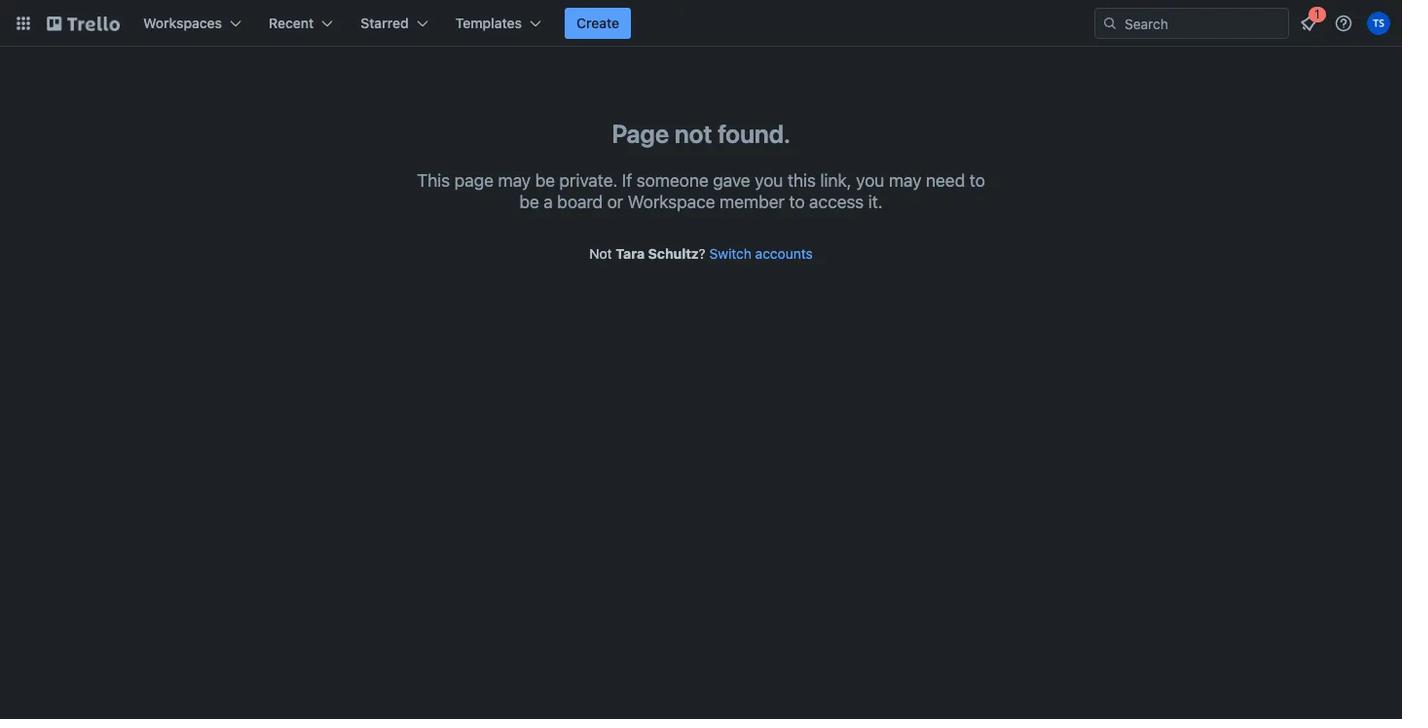 Task type: vqa. For each thing, say whether or not it's contained in the screenshot.
Not Tara Schultz ? Switch accounts
yes



Task type: locate. For each thing, give the bounding box(es) containing it.
back to home image
[[47, 8, 120, 39]]

1 horizontal spatial may
[[889, 170, 922, 191]]

someone
[[637, 170, 709, 191]]

board
[[557, 192, 603, 212]]

may right the page
[[498, 170, 531, 191]]

be
[[535, 170, 555, 191], [519, 192, 539, 212]]

switch
[[709, 245, 752, 262]]

page not found.
[[612, 119, 790, 148]]

not
[[675, 119, 712, 148]]

you
[[755, 170, 783, 191], [856, 170, 884, 191]]

to
[[970, 170, 985, 191], [789, 192, 805, 212]]

?
[[699, 245, 706, 262]]

1 vertical spatial be
[[519, 192, 539, 212]]

to down this
[[789, 192, 805, 212]]

a
[[544, 192, 553, 212]]

1 may from the left
[[498, 170, 531, 191]]

private.
[[559, 170, 618, 191]]

if
[[622, 170, 632, 191]]

you up "member"
[[755, 170, 783, 191]]

member
[[720, 192, 785, 212]]

recent button
[[257, 8, 345, 39]]

Search field
[[1118, 9, 1288, 38]]

be up a
[[535, 170, 555, 191]]

be left a
[[519, 192, 539, 212]]

you up it.
[[856, 170, 884, 191]]

may
[[498, 170, 531, 191], [889, 170, 922, 191]]

0 horizontal spatial to
[[789, 192, 805, 212]]

primary element
[[0, 0, 1402, 47]]

not tara schultz ? switch accounts
[[589, 245, 813, 262]]

workspaces
[[143, 15, 222, 31]]

need
[[926, 170, 965, 191]]

to right need
[[970, 170, 985, 191]]

create
[[576, 15, 619, 31]]

gave
[[713, 170, 750, 191]]

this
[[788, 170, 816, 191]]

0 horizontal spatial may
[[498, 170, 531, 191]]

0 horizontal spatial you
[[755, 170, 783, 191]]

page
[[454, 170, 494, 191]]

1 you from the left
[[755, 170, 783, 191]]

1 horizontal spatial you
[[856, 170, 884, 191]]

or
[[607, 192, 623, 212]]

not
[[589, 245, 612, 262]]

tara
[[616, 245, 645, 262]]

0 vertical spatial to
[[970, 170, 985, 191]]

may left need
[[889, 170, 922, 191]]

link,
[[820, 170, 852, 191]]

starred
[[361, 15, 409, 31]]



Task type: describe. For each thing, give the bounding box(es) containing it.
accounts
[[755, 245, 813, 262]]

2 may from the left
[[889, 170, 922, 191]]

2 you from the left
[[856, 170, 884, 191]]

workspace
[[628, 192, 715, 212]]

1 vertical spatial to
[[789, 192, 805, 212]]

templates
[[455, 15, 522, 31]]

create button
[[565, 8, 631, 39]]

it.
[[868, 192, 883, 212]]

0 vertical spatial be
[[535, 170, 555, 191]]

templates button
[[444, 8, 553, 39]]

recent
[[269, 15, 314, 31]]

schultz
[[648, 245, 699, 262]]

found.
[[718, 119, 790, 148]]

open information menu image
[[1334, 14, 1353, 33]]

1 horizontal spatial to
[[970, 170, 985, 191]]

page
[[612, 119, 669, 148]]

this page may be private. if someone gave you this link, you may need to be a board or workspace member to access it.
[[417, 170, 985, 212]]

1 notification image
[[1297, 12, 1320, 35]]

switch accounts link
[[709, 245, 813, 262]]

access
[[809, 192, 864, 212]]

search image
[[1102, 16, 1118, 31]]

tara schultz (taraschultz7) image
[[1367, 12, 1390, 35]]

this
[[417, 170, 450, 191]]

workspaces button
[[131, 8, 253, 39]]

starred button
[[349, 8, 440, 39]]



